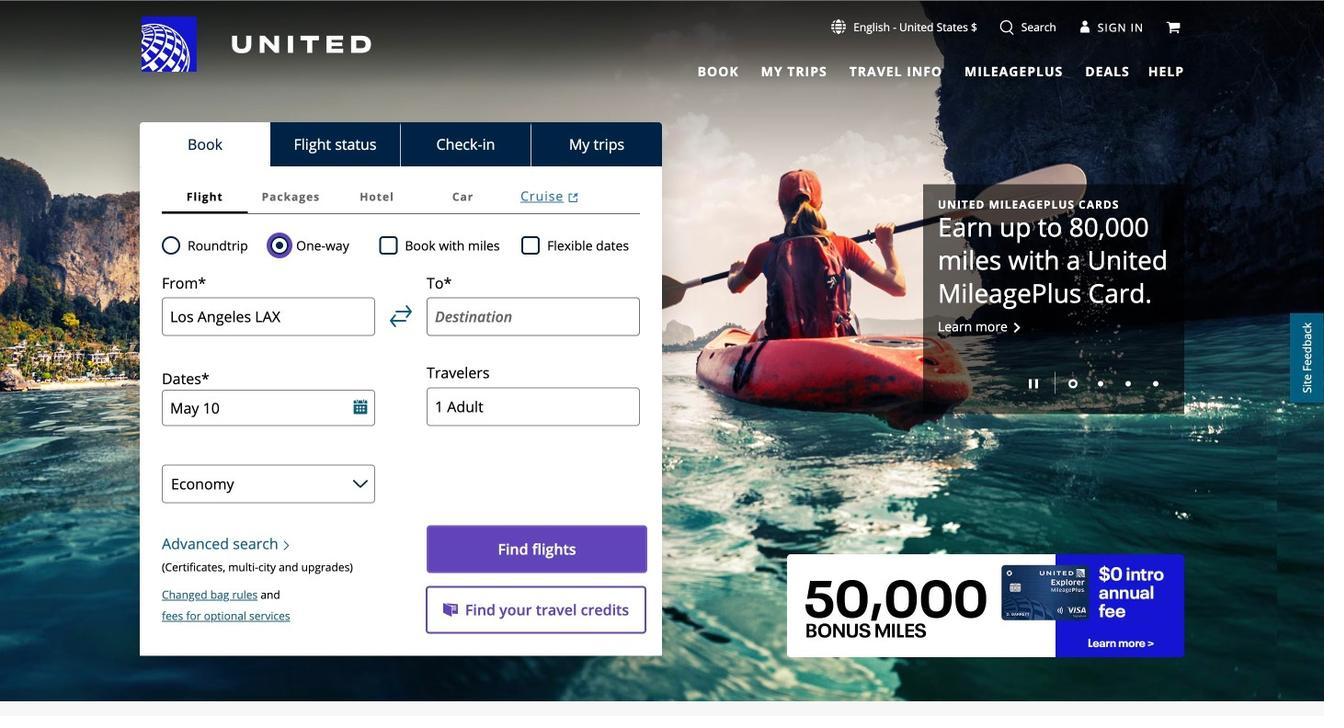 Task type: vqa. For each thing, say whether or not it's contained in the screenshot.
tab list
yes



Task type: locate. For each thing, give the bounding box(es) containing it.
carousel buttons element
[[938, 365, 1170, 400]]

Depart text field
[[162, 390, 375, 426]]

book with miles element
[[379, 234, 521, 257]]

one way flight search element
[[289, 234, 349, 257]]

main content
[[0, 1, 1324, 716]]

Origin text field
[[162, 297, 375, 336]]

slide 1 of 4 image
[[1068, 379, 1078, 388]]

tab list
[[687, 55, 1133, 82], [140, 122, 662, 166], [162, 179, 640, 214]]

navigation
[[0, 16, 1324, 82]]



Task type: describe. For each thing, give the bounding box(es) containing it.
1 vertical spatial tab list
[[140, 122, 662, 166]]

slide 4 of 4 image
[[1153, 381, 1159, 386]]

view cart, click to view list of recently searched saved trips. image
[[1166, 20, 1181, 35]]

round trip flight search element
[[180, 234, 248, 257]]

pause image
[[1029, 379, 1038, 388]]

2 vertical spatial tab list
[[162, 179, 640, 214]]

slide 3 of 4 image
[[1125, 381, 1131, 386]]

slide 2 of 4 image
[[1098, 381, 1103, 386]]

united logo link to homepage image
[[142, 17, 371, 72]]

Destination text field
[[427, 297, 640, 336]]

0 vertical spatial tab list
[[687, 55, 1133, 82]]

reverse origin and destination image
[[390, 305, 412, 327]]

currently in english united states	$ enter to change image
[[831, 19, 846, 34]]



